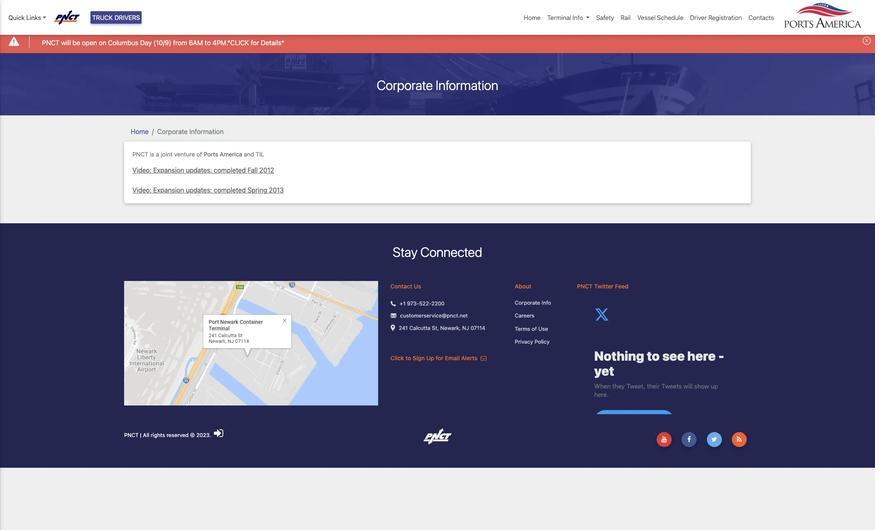 Task type: locate. For each thing, give the bounding box(es) containing it.
home link
[[521, 10, 544, 26], [131, 128, 149, 135]]

to
[[205, 39, 211, 46], [406, 354, 411, 361]]

columbus
[[108, 39, 138, 46]]

0 vertical spatial to
[[205, 39, 211, 46]]

pnct left the | at the left
[[124, 432, 139, 438]]

video: expansion updates; completed spring 2013 link
[[132, 185, 743, 195]]

updates; for spring
[[186, 187, 212, 194]]

pnct left is
[[132, 151, 148, 158]]

1 vertical spatial expansion
[[153, 187, 184, 194]]

us
[[414, 283, 421, 290]]

0 horizontal spatial home link
[[131, 128, 149, 135]]

quick links
[[8, 14, 41, 21]]

details*
[[261, 39, 284, 46]]

for right "up"
[[436, 354, 444, 361]]

truck drivers link
[[91, 11, 142, 24]]

of left ports
[[197, 151, 202, 158]]

to right 6am
[[205, 39, 211, 46]]

links
[[26, 14, 41, 21]]

contact us
[[391, 283, 421, 290]]

on
[[99, 39, 106, 46]]

info right terminal
[[573, 14, 583, 21]]

0 vertical spatial video:
[[132, 167, 152, 174]]

safety link
[[593, 10, 618, 26]]

all
[[143, 432, 149, 438]]

0 vertical spatial information
[[436, 77, 498, 93]]

pnct left twitter
[[577, 283, 593, 290]]

2 updates; from the top
[[186, 187, 212, 194]]

pnct will be open on columbus day (10/9) from 6am to 4pm.*click for details* link
[[42, 38, 284, 48]]

4pm.*click
[[212, 39, 249, 46]]

1 horizontal spatial of
[[532, 325, 537, 332]]

1 horizontal spatial corporate
[[377, 77, 433, 93]]

1 expansion from the top
[[153, 167, 184, 174]]

info inside 'link'
[[542, 299, 551, 306]]

info up careers link
[[542, 299, 551, 306]]

0 horizontal spatial home
[[131, 128, 149, 135]]

vessel
[[637, 14, 656, 21]]

connected
[[420, 244, 482, 260]]

0 vertical spatial for
[[251, 39, 259, 46]]

1 horizontal spatial corporate information
[[377, 77, 498, 93]]

1 horizontal spatial home
[[524, 14, 541, 21]]

close image
[[863, 37, 871, 45]]

from
[[173, 39, 187, 46]]

for
[[251, 39, 259, 46], [436, 354, 444, 361]]

terms
[[515, 325, 530, 332]]

information
[[436, 77, 498, 93], [189, 128, 224, 135]]

0 vertical spatial completed
[[214, 167, 246, 174]]

info
[[573, 14, 583, 21], [542, 299, 551, 306]]

1 video: from the top
[[132, 167, 152, 174]]

completed
[[214, 167, 246, 174], [214, 187, 246, 194]]

pnct for pnct | all rights reserved © 2023.
[[124, 432, 139, 438]]

0 vertical spatial of
[[197, 151, 202, 158]]

1 vertical spatial completed
[[214, 187, 246, 194]]

til
[[256, 151, 264, 158]]

careers link
[[515, 312, 565, 320]]

joint
[[161, 151, 173, 158]]

pnct left will
[[42, 39, 59, 46]]

0 vertical spatial home link
[[521, 10, 544, 26]]

updates; inside video: expansion updates; completed fall 2012 link
[[186, 167, 212, 174]]

info for terminal info
[[573, 14, 583, 21]]

1 updates; from the top
[[186, 167, 212, 174]]

2023.
[[196, 432, 211, 438]]

1 vertical spatial home
[[131, 128, 149, 135]]

a
[[156, 151, 159, 158]]

vessel schedule
[[637, 14, 684, 21]]

1 vertical spatial info
[[542, 299, 551, 306]]

pnct inside alert
[[42, 39, 59, 46]]

home
[[524, 14, 541, 21], [131, 128, 149, 135]]

vessel schedule link
[[634, 10, 687, 26]]

0 vertical spatial expansion
[[153, 167, 184, 174]]

safety
[[596, 14, 614, 21]]

info for corporate info
[[542, 299, 551, 306]]

rail
[[621, 14, 631, 21]]

0 horizontal spatial corporate information
[[157, 128, 224, 135]]

completed left spring
[[214, 187, 246, 194]]

2 vertical spatial corporate
[[515, 299, 540, 306]]

0 horizontal spatial to
[[205, 39, 211, 46]]

2 video: from the top
[[132, 187, 152, 194]]

1 horizontal spatial for
[[436, 354, 444, 361]]

sign
[[413, 354, 425, 361]]

1 vertical spatial updates;
[[186, 187, 212, 194]]

0 horizontal spatial corporate
[[157, 128, 188, 135]]

to left sign
[[406, 354, 411, 361]]

pnct
[[42, 39, 59, 46], [132, 151, 148, 158], [577, 283, 593, 290], [124, 432, 139, 438]]

1 vertical spatial to
[[406, 354, 411, 361]]

america
[[220, 151, 242, 158]]

2 horizontal spatial corporate
[[515, 299, 540, 306]]

updates; down pnct is a joint venture of ports america and til
[[186, 167, 212, 174]]

updates;
[[186, 167, 212, 174], [186, 187, 212, 194]]

completed down america
[[214, 167, 246, 174]]

pnct is a joint venture of ports america and til
[[132, 151, 264, 158]]

day
[[140, 39, 152, 46]]

updates; down video: expansion updates; completed fall 2012 at the top of the page
[[186, 187, 212, 194]]

corporate
[[377, 77, 433, 93], [157, 128, 188, 135], [515, 299, 540, 306]]

expansion for video: expansion updates; completed fall 2012
[[153, 167, 184, 174]]

updates; inside video: expansion updates; completed spring 2013 link
[[186, 187, 212, 194]]

updates; for fall
[[186, 167, 212, 174]]

for left the details*
[[251, 39, 259, 46]]

(10/9)
[[154, 39, 171, 46]]

6am
[[189, 39, 203, 46]]

1 vertical spatial of
[[532, 325, 537, 332]]

2 completed from the top
[[214, 187, 246, 194]]

driver registration
[[690, 14, 742, 21]]

0 horizontal spatial for
[[251, 39, 259, 46]]

venture
[[174, 151, 195, 158]]

pnct | all rights reserved © 2023.
[[124, 432, 212, 438]]

calcutta
[[409, 325, 430, 331]]

policy
[[535, 338, 550, 345]]

of
[[197, 151, 202, 158], [532, 325, 537, 332]]

envelope o image
[[481, 355, 487, 361]]

1 vertical spatial corporate information
[[157, 128, 224, 135]]

0 vertical spatial updates;
[[186, 167, 212, 174]]

0 vertical spatial corporate
[[377, 77, 433, 93]]

0 vertical spatial corporate information
[[377, 77, 498, 93]]

expansion
[[153, 167, 184, 174], [153, 187, 184, 194]]

0 horizontal spatial information
[[189, 128, 224, 135]]

1 vertical spatial for
[[436, 354, 444, 361]]

of inside terms of use link
[[532, 325, 537, 332]]

1 horizontal spatial info
[[573, 14, 583, 21]]

2 expansion from the top
[[153, 187, 184, 194]]

pnct for pnct will be open on columbus day (10/9) from 6am to 4pm.*click for details*
[[42, 39, 59, 46]]

0 horizontal spatial info
[[542, 299, 551, 306]]

video: for video: expansion updates; completed spring 2013
[[132, 187, 152, 194]]

completed for spring
[[214, 187, 246, 194]]

of left use
[[532, 325, 537, 332]]

1 vertical spatial video:
[[132, 187, 152, 194]]

1 vertical spatial home link
[[131, 128, 149, 135]]

video: for video: expansion updates; completed fall 2012
[[132, 167, 152, 174]]

1 completed from the top
[[214, 167, 246, 174]]

0 vertical spatial info
[[573, 14, 583, 21]]

video:
[[132, 167, 152, 174], [132, 187, 152, 194]]

nj
[[462, 325, 469, 331]]



Task type: describe. For each thing, give the bounding box(es) containing it.
st,
[[432, 325, 439, 331]]

1 vertical spatial information
[[189, 128, 224, 135]]

sign in image
[[214, 428, 223, 439]]

pnct for pnct is a joint venture of ports america and til
[[132, 151, 148, 158]]

privacy
[[515, 338, 533, 345]]

click
[[391, 354, 404, 361]]

fall
[[248, 167, 258, 174]]

|
[[140, 432, 141, 438]]

video: expansion updates; completed fall 2012
[[132, 167, 274, 174]]

rights
[[151, 432, 165, 438]]

contact
[[391, 283, 412, 290]]

email
[[445, 354, 460, 361]]

alerts
[[461, 354, 478, 361]]

about
[[515, 283, 532, 290]]

privacy policy
[[515, 338, 550, 345]]

0 vertical spatial home
[[524, 14, 541, 21]]

newark,
[[440, 325, 461, 331]]

corporate info link
[[515, 299, 565, 307]]

1 horizontal spatial information
[[436, 77, 498, 93]]

truck drivers
[[92, 14, 140, 21]]

1 horizontal spatial to
[[406, 354, 411, 361]]

stay connected
[[393, 244, 482, 260]]

be
[[73, 39, 80, 46]]

click to sign up for email alerts
[[391, 354, 479, 361]]

pnct will be open on columbus day (10/9) from 6am to 4pm.*click for details*
[[42, 39, 284, 46]]

2013
[[269, 187, 284, 194]]

terms of use link
[[515, 325, 565, 333]]

video: expansion updates; completed spring 2013
[[132, 187, 284, 194]]

terminal
[[547, 14, 571, 21]]

is
[[150, 151, 154, 158]]

will
[[61, 39, 71, 46]]

©
[[190, 432, 195, 438]]

1 horizontal spatial home link
[[521, 10, 544, 26]]

schedule
[[657, 14, 684, 21]]

quick links link
[[8, 13, 46, 22]]

open
[[82, 39, 97, 46]]

stay
[[393, 244, 418, 260]]

video: expansion updates; completed fall 2012 link
[[132, 165, 743, 175]]

07114
[[471, 325, 485, 331]]

0 horizontal spatial of
[[197, 151, 202, 158]]

click to sign up for email alerts link
[[391, 354, 487, 361]]

ports america link
[[204, 151, 242, 158]]

registration
[[709, 14, 742, 21]]

expansion for video: expansion updates; completed spring 2013
[[153, 187, 184, 194]]

quick
[[8, 14, 25, 21]]

rail link
[[618, 10, 634, 26]]

use
[[538, 325, 548, 332]]

terminal info
[[547, 14, 583, 21]]

terminal info link
[[544, 10, 593, 26]]

careers
[[515, 312, 535, 319]]

spring
[[248, 187, 267, 194]]

241 calcutta st, newark, nj 07114 link
[[399, 324, 485, 332]]

twitter
[[594, 283, 614, 290]]

corporate info
[[515, 299, 551, 306]]

2012
[[259, 167, 274, 174]]

to inside pnct will be open on columbus day (10/9) from 6am to 4pm.*click for details* link
[[205, 39, 211, 46]]

ports
[[204, 151, 218, 158]]

driver
[[690, 14, 707, 21]]

reserved
[[167, 432, 189, 438]]

pnct will be open on columbus day (10/9) from 6am to 4pm.*click for details* alert
[[0, 31, 875, 53]]

241
[[399, 325, 408, 331]]

truck
[[92, 14, 113, 21]]

completed for fall
[[214, 167, 246, 174]]

pnct for pnct twitter feed
[[577, 283, 593, 290]]

241 calcutta st, newark, nj 07114
[[399, 325, 485, 331]]

drivers
[[115, 14, 140, 21]]

corporate inside 'link'
[[515, 299, 540, 306]]

contacts link
[[745, 10, 778, 26]]

contacts
[[749, 14, 774, 21]]

feed
[[615, 283, 629, 290]]

terms of use
[[515, 325, 548, 332]]

privacy policy link
[[515, 338, 565, 346]]

up
[[426, 354, 434, 361]]

pnct twitter feed
[[577, 283, 629, 290]]

for inside alert
[[251, 39, 259, 46]]

and
[[244, 151, 254, 158]]

driver registration link
[[687, 10, 745, 26]]

1 vertical spatial corporate
[[157, 128, 188, 135]]



Task type: vqa. For each thing, say whether or not it's contained in the screenshot.
bottom To
yes



